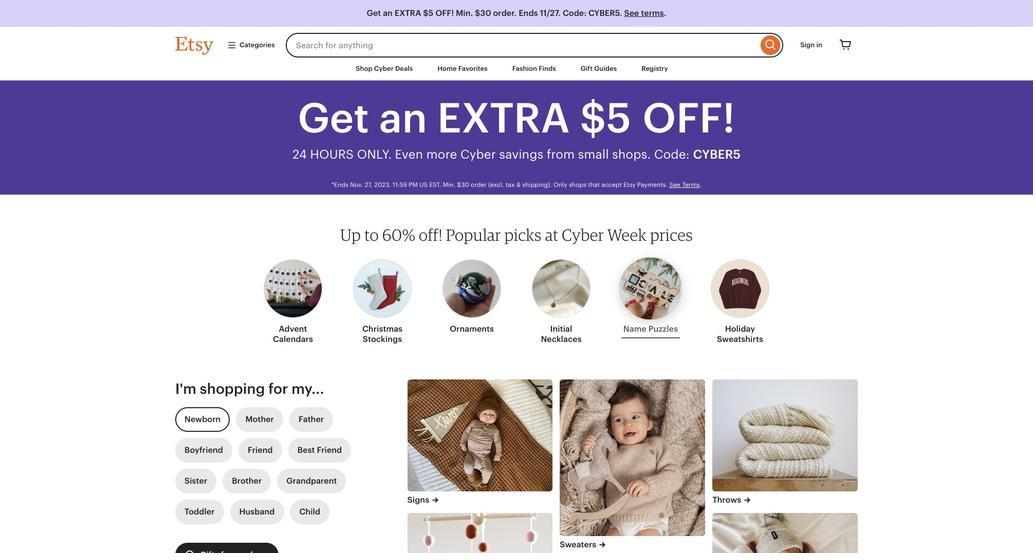 Task type: vqa. For each thing, say whether or not it's contained in the screenshot.
Apply to cart
no



Task type: describe. For each thing, give the bounding box(es) containing it.
toddler
[[185, 508, 215, 517]]

sweaters
[[560, 540, 597, 550]]

see
[[625, 8, 639, 18]]

banner containing categories
[[157, 27, 877, 58]]

newborn sweater knit baby cardigan with side buttons alpaca baby sweater knit cardigan babies image
[[560, 380, 706, 537]]

0 horizontal spatial $30
[[457, 182, 469, 189]]

fashion finds
[[513, 65, 556, 73]]

accept
[[602, 182, 622, 189]]

home favorites
[[438, 65, 488, 73]]

$5
[[423, 8, 434, 18]]

none search field inside banner
[[286, 33, 784, 58]]

prices
[[651, 225, 693, 245]]

2 friend from the left
[[317, 446, 342, 456]]

advent calendars
[[273, 325, 313, 345]]

see terms
[[670, 182, 700, 189]]

cyber5.
[[589, 8, 623, 18]]

1 horizontal spatial min.
[[456, 8, 473, 18]]

extra for $5
[[395, 8, 421, 18]]

1 vertical spatial min.
[[443, 182, 456, 189]]

*ends
[[332, 182, 349, 189]]

get for get an extra $5 off! min. $30 order. ends 11/27. code: cyber5. see terms .
[[367, 8, 381, 18]]

get for get an extra $5 off!
[[298, 95, 369, 142]]

shops
[[569, 182, 587, 189]]

tax
[[506, 182, 515, 189]]

throws link
[[713, 495, 858, 507]]

us
[[420, 182, 428, 189]]

11/27.
[[540, 8, 561, 18]]

week
[[608, 225, 647, 245]]

get an extra $5 off!
[[298, 95, 736, 142]]

hours
[[310, 148, 354, 162]]

1 friend from the left
[[248, 446, 273, 456]]

advent calendars link
[[264, 254, 322, 349]]

home favorites link
[[430, 60, 496, 78]]

registry link
[[634, 60, 676, 78]]

my...
[[292, 381, 324, 398]]

initial necklaces
[[541, 325, 582, 345]]

husband
[[239, 508, 275, 517]]

etsy
[[624, 182, 636, 189]]

best friend
[[298, 446, 342, 456]]

monthly milestone pennant image
[[408, 380, 553, 492]]

get an extra $5 off! min. $30 order. ends 11/27. code: cyber5. see terms .
[[367, 8, 667, 18]]

an for get an extra $5 off!
[[379, 95, 428, 142]]

stockings
[[363, 335, 402, 345]]

shop
[[356, 65, 373, 73]]

christmas
[[363, 325, 403, 334]]

ornaments link
[[443, 254, 501, 339]]

payments.
[[638, 182, 668, 189]]

shipping).
[[523, 182, 552, 189]]

at
[[545, 225, 559, 245]]

0 horizontal spatial cyber
[[374, 65, 394, 73]]

*ends nov. 27, 2023. 11:59 pm us est. min. $30 order (excl. tax & shipping). only shops that accept etsy payments. see terms .
[[332, 182, 702, 189]]

shop cyber deals
[[356, 65, 413, 73]]

puzzles
[[649, 325, 678, 334]]

from
[[547, 148, 575, 162]]

Search for anything text field
[[286, 33, 759, 58]]

initial
[[551, 325, 573, 334]]

off!
[[436, 8, 454, 18]]

necklaces
[[541, 335, 582, 345]]

registry
[[642, 65, 668, 73]]

1 vertical spatial cyber
[[461, 148, 496, 162]]

only.
[[357, 148, 392, 162]]

christmas stockings link
[[353, 254, 412, 349]]

advent
[[279, 325, 307, 334]]

fashion
[[513, 65, 537, 73]]

shop cyber deals link
[[348, 60, 421, 78]]

finds
[[539, 65, 556, 73]]

shopping
[[200, 381, 265, 398]]

brother
[[232, 477, 262, 487]]

menu bar containing shop cyber deals
[[157, 58, 877, 81]]

1 vertical spatial .
[[700, 182, 702, 189]]

&
[[517, 182, 521, 189]]



Task type: locate. For each thing, give the bounding box(es) containing it.
menu bar
[[157, 58, 877, 81]]

24
[[293, 148, 307, 162]]

0 vertical spatial an
[[383, 8, 393, 18]]

cyber right at
[[562, 225, 604, 245]]

initial necklaces link
[[532, 254, 591, 349]]

an for get an extra $5 off! min. $30 order. ends 11/27. code: cyber5. see terms .
[[383, 8, 393, 18]]

name puzzles link
[[621, 254, 681, 339]]

terms
[[641, 8, 664, 18]]

in
[[817, 41, 823, 49]]

holiday
[[725, 325, 756, 334]]

0 vertical spatial .
[[664, 8, 667, 18]]

home
[[438, 65, 457, 73]]

extra
[[395, 8, 421, 18], [437, 95, 570, 142]]

name
[[624, 325, 647, 334]]

0 horizontal spatial code:
[[563, 8, 587, 18]]

name puzzles
[[624, 325, 678, 334]]

to
[[365, 225, 379, 245]]

shops.
[[612, 148, 651, 162]]

1 horizontal spatial .
[[700, 182, 702, 189]]

even
[[395, 148, 423, 162]]

up to 60% off! popular picks at cyber week prices
[[340, 225, 693, 245]]

off!
[[419, 225, 443, 245]]

grandparent
[[287, 477, 337, 487]]

1 horizontal spatial $30
[[475, 8, 491, 18]]

$5 off!
[[580, 95, 736, 142]]

min.
[[456, 8, 473, 18], [443, 182, 456, 189]]

child
[[300, 508, 320, 517]]

friend right "best"
[[317, 446, 342, 456]]

deals
[[395, 65, 413, 73]]

0 vertical spatial cyber
[[374, 65, 394, 73]]

i'm
[[175, 381, 196, 398]]

0 horizontal spatial min.
[[443, 182, 456, 189]]

0 vertical spatial $30
[[475, 8, 491, 18]]

savings
[[500, 148, 544, 162]]

extra up 24 hours only. even more cyber savings from small shops. code: cyber5
[[437, 95, 570, 142]]

cyber up order
[[461, 148, 496, 162]]

2 horizontal spatial cyber
[[562, 225, 604, 245]]

sign in
[[801, 41, 823, 49]]

an left $5
[[383, 8, 393, 18]]

fashion finds link
[[505, 60, 564, 78]]

see terms link
[[625, 8, 664, 18]]

1 horizontal spatial code:
[[655, 148, 690, 162]]

gift guides
[[581, 65, 617, 73]]

for
[[269, 381, 288, 398]]

$30
[[475, 8, 491, 18], [457, 182, 469, 189]]

code: for shops.
[[655, 148, 690, 162]]

order.
[[493, 8, 517, 18]]

newborn
[[185, 415, 221, 425]]

an up the even
[[379, 95, 428, 142]]

holiday sweatshirts link
[[711, 254, 770, 349]]

sister
[[185, 477, 207, 487]]

11:59
[[393, 182, 407, 189]]

christmas stockings
[[363, 325, 403, 345]]

0 vertical spatial extra
[[395, 8, 421, 18]]

1 vertical spatial get
[[298, 95, 369, 142]]

2 vertical spatial cyber
[[562, 225, 604, 245]]

min. right est.
[[443, 182, 456, 189]]

sweaters link
[[560, 540, 706, 551]]

extra for $5 off!
[[437, 95, 570, 142]]

1 vertical spatial code:
[[655, 148, 690, 162]]

calendars
[[273, 335, 313, 345]]

mother
[[246, 415, 274, 425]]

1 horizontal spatial extra
[[437, 95, 570, 142]]

boyfriend
[[185, 446, 223, 456]]

that
[[588, 182, 600, 189]]

. down cyber5
[[700, 182, 702, 189]]

picks
[[505, 225, 542, 245]]

categories button
[[220, 36, 283, 55]]

code: up see terms link
[[655, 148, 690, 162]]

nov.
[[350, 182, 363, 189]]

$30 left order
[[457, 182, 469, 189]]

est.
[[429, 182, 441, 189]]

friend down mother
[[248, 446, 273, 456]]

father
[[299, 415, 324, 425]]

popular
[[446, 225, 501, 245]]

see terms link
[[670, 182, 700, 189]]

guides
[[595, 65, 617, 73]]

holiday sweatshirts
[[717, 325, 764, 345]]

ornaments
[[450, 325, 494, 334]]

1 vertical spatial an
[[379, 95, 428, 142]]

1 horizontal spatial cyber
[[461, 148, 496, 162]]

best
[[298, 446, 315, 456]]

code:
[[563, 8, 587, 18], [655, 148, 690, 162]]

2023.
[[374, 182, 391, 189]]

get
[[367, 8, 381, 18], [298, 95, 369, 142]]

sign
[[801, 41, 815, 49]]

extra left $5
[[395, 8, 421, 18]]

cyber right the shop
[[374, 65, 394, 73]]

favorites
[[459, 65, 488, 73]]

gift
[[581, 65, 593, 73]]

gift guides link
[[573, 60, 625, 78]]

signs
[[408, 496, 429, 505]]

code: right 11/27.
[[563, 8, 587, 18]]

sign in button
[[793, 36, 831, 55]]

code: for 11/27.
[[563, 8, 587, 18]]

0 vertical spatial min.
[[456, 8, 473, 18]]

small
[[578, 148, 609, 162]]

i'm shopping for my...
[[175, 381, 324, 398]]

. right see
[[664, 8, 667, 18]]

min. right the off!
[[456, 8, 473, 18]]

sweatshirts
[[717, 335, 764, 345]]

0 horizontal spatial extra
[[395, 8, 421, 18]]

0 horizontal spatial .
[[664, 8, 667, 18]]

0 vertical spatial get
[[367, 8, 381, 18]]

1 vertical spatial $30
[[457, 182, 469, 189]]

None search field
[[286, 33, 784, 58]]

ends
[[519, 8, 538, 18]]

order
[[471, 182, 487, 189]]

1 vertical spatial extra
[[437, 95, 570, 142]]

throws
[[713, 496, 742, 505]]

1 horizontal spatial friend
[[317, 446, 342, 456]]

$30 left order.
[[475, 8, 491, 18]]

banner
[[157, 27, 877, 58]]

more
[[427, 148, 457, 162]]

merino wool chunky throw natural organic textured, off white aroma blanket hand woven for sustainable home decor image
[[713, 380, 858, 492]]

0 vertical spatial code:
[[563, 8, 587, 18]]

0 horizontal spatial friend
[[248, 446, 273, 456]]



